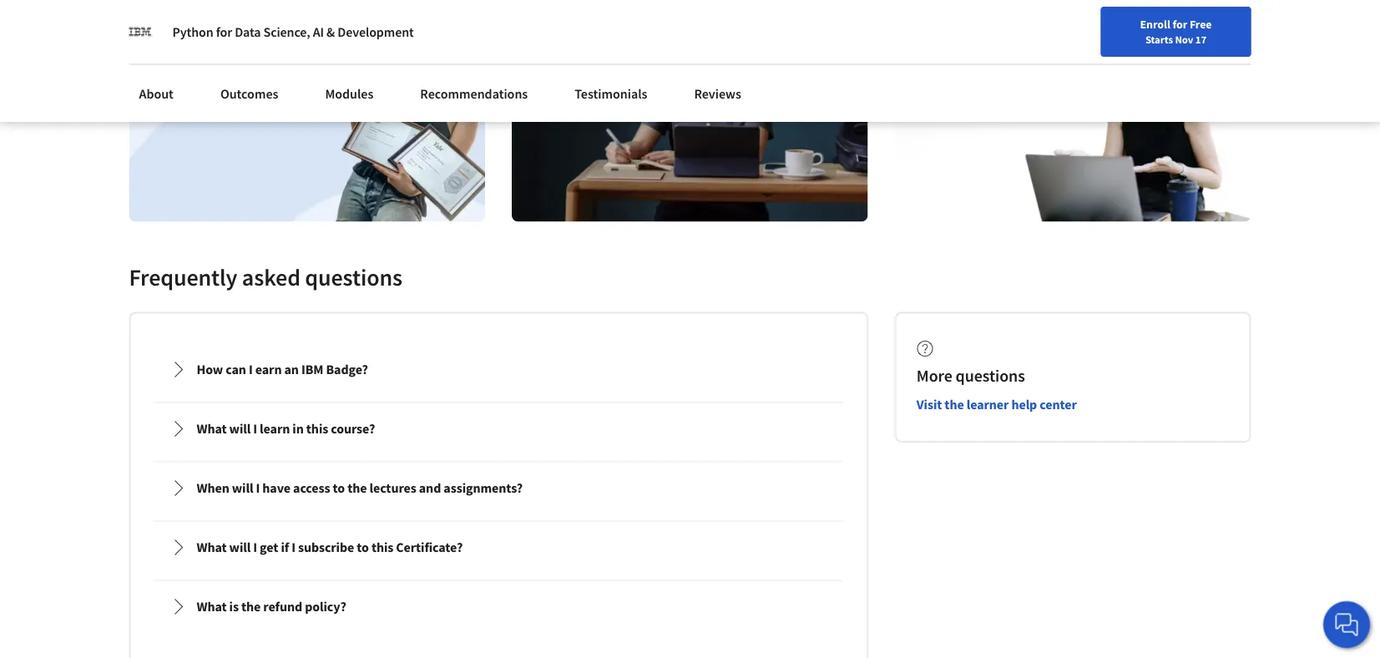 Task type: locate. For each thing, give the bounding box(es) containing it.
modules link
[[315, 75, 384, 112]]

i right can
[[249, 361, 253, 378]]

what left get
[[197, 539, 227, 556]]

frequently asked questions
[[129, 262, 403, 292]]

what is the refund policy?
[[197, 599, 346, 615]]

about link
[[129, 75, 184, 112]]

1 horizontal spatial for
[[1173, 17, 1188, 32]]

2 vertical spatial the
[[241, 599, 261, 615]]

what will i learn in this course? button
[[157, 406, 841, 452]]

i left have on the left bottom of the page
[[256, 480, 260, 497]]

the right visit
[[945, 396, 964, 413]]

3 what from the top
[[197, 599, 227, 615]]

what up when
[[197, 421, 227, 437]]

0 vertical spatial the
[[945, 396, 964, 413]]

1 horizontal spatial the
[[348, 480, 367, 497]]

how can i earn an ibm badge?
[[197, 361, 368, 378]]

this left certificate?
[[372, 539, 394, 556]]

will right when
[[232, 480, 253, 497]]

0 horizontal spatial opens in a new tab image
[[187, 457, 200, 470]]

help
[[1012, 396, 1038, 413]]

will left get
[[229, 539, 251, 556]]

your
[[941, 53, 963, 68]]

questions right asked
[[305, 262, 403, 292]]

1 vertical spatial to
[[357, 539, 369, 556]]

asked
[[242, 262, 301, 292]]

1 horizontal spatial to
[[357, 539, 369, 556]]

0 vertical spatial this
[[306, 421, 328, 437]]

2 vertical spatial will
[[229, 539, 251, 556]]

what for what is the refund policy?
[[197, 599, 227, 615]]

0 horizontal spatial questions
[[305, 262, 403, 292]]

the
[[945, 396, 964, 413], [348, 480, 367, 497], [241, 599, 261, 615]]

0 horizontal spatial to
[[333, 480, 345, 497]]

1 horizontal spatial this
[[372, 539, 394, 556]]

the inside dropdown button
[[348, 480, 367, 497]]

0 vertical spatial will
[[229, 421, 251, 437]]

when will i have access to the lectures and assignments? button
[[157, 465, 841, 512]]

python
[[172, 23, 214, 40]]

more questions
[[917, 365, 1026, 386]]

for up nov
[[1173, 17, 1188, 32]]

for inside enroll for free starts nov 17
[[1173, 17, 1188, 32]]

1 vertical spatial what
[[197, 539, 227, 556]]

0 vertical spatial questions
[[305, 262, 403, 292]]

what
[[197, 421, 227, 437], [197, 539, 227, 556], [197, 599, 227, 615]]

the left the lectures
[[348, 480, 367, 497]]

0 horizontal spatial the
[[241, 599, 261, 615]]

this
[[306, 421, 328, 437], [372, 539, 394, 556]]

how
[[197, 361, 223, 378]]

to right subscribe
[[357, 539, 369, 556]]

banner navigation
[[13, 0, 470, 33]]

subscribe
[[298, 539, 354, 556]]

course?
[[331, 421, 375, 437]]

outcomes
[[220, 85, 278, 102]]

1 vertical spatial opens in a new tab image
[[381, 490, 395, 503]]

opens in a new tab image up when
[[187, 457, 200, 470]]

for
[[1173, 17, 1188, 32], [216, 23, 232, 40]]

opens in a new tab image
[[415, 457, 429, 470]]

visit the learner help center
[[917, 396, 1077, 413]]

None search field
[[238, 44, 639, 77]]

to right access
[[333, 480, 345, 497]]

questions up the learner
[[956, 365, 1026, 386]]

will
[[229, 421, 251, 437], [232, 480, 253, 497], [229, 539, 251, 556]]

list
[[151, 340, 847, 636]]

find your new career link
[[909, 50, 1030, 71]]

this right in
[[306, 421, 328, 437]]

0 vertical spatial what
[[197, 421, 227, 437]]

visit the learner help center link
[[917, 396, 1077, 413]]

0 horizontal spatial for
[[216, 23, 232, 40]]

0 vertical spatial opens in a new tab image
[[187, 457, 200, 470]]

2 vertical spatial what
[[197, 599, 227, 615]]

questions
[[305, 262, 403, 292], [956, 365, 1026, 386]]

2 what from the top
[[197, 539, 227, 556]]

0 vertical spatial to
[[333, 480, 345, 497]]

for left data
[[216, 23, 232, 40]]

about
[[139, 85, 174, 102]]

1 horizontal spatial questions
[[956, 365, 1026, 386]]

enroll
[[1141, 17, 1171, 32]]

data
[[235, 23, 261, 40]]

what will i get if i subscribe to this certificate? button
[[157, 524, 841, 571]]

and
[[419, 480, 441, 497]]

i left get
[[253, 539, 257, 556]]

opens in a new tab image left and
[[381, 490, 395, 503]]

free
[[1190, 17, 1212, 32]]

i for learn
[[253, 421, 257, 437]]

1 what from the top
[[197, 421, 227, 437]]

1 vertical spatial will
[[232, 480, 253, 497]]

find your new career
[[917, 53, 1022, 68]]

i
[[249, 361, 253, 378], [253, 421, 257, 437], [256, 480, 260, 497], [253, 539, 257, 556], [292, 539, 296, 556]]

for for python
[[216, 23, 232, 40]]

0 horizontal spatial this
[[306, 421, 328, 437]]

for for enroll
[[1173, 17, 1188, 32]]

what left is
[[197, 599, 227, 615]]

opens in a new tab image
[[187, 457, 200, 470], [381, 490, 395, 503]]

1 vertical spatial this
[[372, 539, 394, 556]]

i left learn
[[253, 421, 257, 437]]

what will i get if i subscribe to this certificate?
[[197, 539, 463, 556]]

the right is
[[241, 599, 261, 615]]

reviews
[[695, 85, 742, 102]]

earn
[[255, 361, 282, 378]]

development
[[338, 23, 414, 40]]

will left learn
[[229, 421, 251, 437]]

get
[[260, 539, 278, 556]]

this inside the what will i learn in this course? dropdown button
[[306, 421, 328, 437]]

what inside "dropdown button"
[[197, 599, 227, 615]]

modules
[[325, 85, 374, 102]]

1 vertical spatial the
[[348, 480, 367, 497]]

to
[[333, 480, 345, 497], [357, 539, 369, 556]]



Task type: describe. For each thing, give the bounding box(es) containing it.
this inside what will i get if i subscribe to this certificate? dropdown button
[[372, 539, 394, 556]]

assignments?
[[444, 480, 523, 497]]

starts
[[1146, 33, 1174, 46]]

1 vertical spatial questions
[[956, 365, 1026, 386]]

what for what will i get if i subscribe to this certificate?
[[197, 539, 227, 556]]

science,
[[264, 23, 310, 40]]

list containing how can i earn an ibm badge?
[[151, 340, 847, 636]]

if
[[281, 539, 289, 556]]

can
[[226, 361, 246, 378]]

testimonials
[[575, 85, 648, 102]]

english
[[1060, 52, 1101, 69]]

access
[[293, 480, 330, 497]]

show notifications image
[[1155, 54, 1175, 74]]

an
[[284, 361, 299, 378]]

the inside "dropdown button"
[[241, 599, 261, 615]]

enroll for free starts nov 17
[[1141, 17, 1212, 46]]

lectures
[[370, 480, 417, 497]]

outcomes link
[[210, 75, 289, 112]]

2 horizontal spatial the
[[945, 396, 964, 413]]

when will i have access to the lectures and assignments?
[[197, 480, 523, 497]]

what is the refund policy? button
[[157, 584, 841, 630]]

more
[[917, 365, 953, 386]]

new
[[966, 53, 987, 68]]

ibm
[[302, 361, 324, 378]]

1 horizontal spatial opens in a new tab image
[[381, 490, 395, 503]]

certificate?
[[396, 539, 463, 556]]

will for get
[[229, 539, 251, 556]]

center
[[1040, 396, 1077, 413]]

career
[[990, 53, 1022, 68]]

&
[[327, 23, 335, 40]]

badge?
[[326, 361, 368, 378]]

ai
[[313, 23, 324, 40]]

how can i earn an ibm badge? button
[[157, 346, 841, 393]]

frequently
[[129, 262, 238, 292]]

learner
[[967, 396, 1009, 413]]

learn
[[260, 421, 290, 437]]

i for get
[[253, 539, 257, 556]]

reviews link
[[684, 75, 752, 112]]

in
[[293, 421, 304, 437]]

is
[[229, 599, 239, 615]]

english button
[[1030, 33, 1131, 88]]

refund
[[263, 599, 302, 615]]

testimonials link
[[565, 75, 658, 112]]

have
[[263, 480, 291, 497]]

policy?
[[305, 599, 346, 615]]

recommendations link
[[410, 75, 538, 112]]

what for what will i learn in this course?
[[197, 421, 227, 437]]

what will i learn in this course?
[[197, 421, 375, 437]]

find
[[917, 53, 939, 68]]

will for have
[[232, 480, 253, 497]]

ibm image
[[129, 20, 152, 43]]

i for earn
[[249, 361, 253, 378]]

visit
[[917, 396, 942, 413]]

will for learn
[[229, 421, 251, 437]]

17
[[1196, 33, 1207, 46]]

chat with us image
[[1334, 611, 1361, 638]]

python for data science, ai & development
[[172, 23, 414, 40]]

i right if
[[292, 539, 296, 556]]

nov
[[1176, 33, 1194, 46]]

recommendations
[[420, 85, 528, 102]]

i for have
[[256, 480, 260, 497]]

when
[[197, 480, 229, 497]]



Task type: vqa. For each thing, say whether or not it's contained in the screenshot.
The 'What Is The Refund Policy?'
yes



